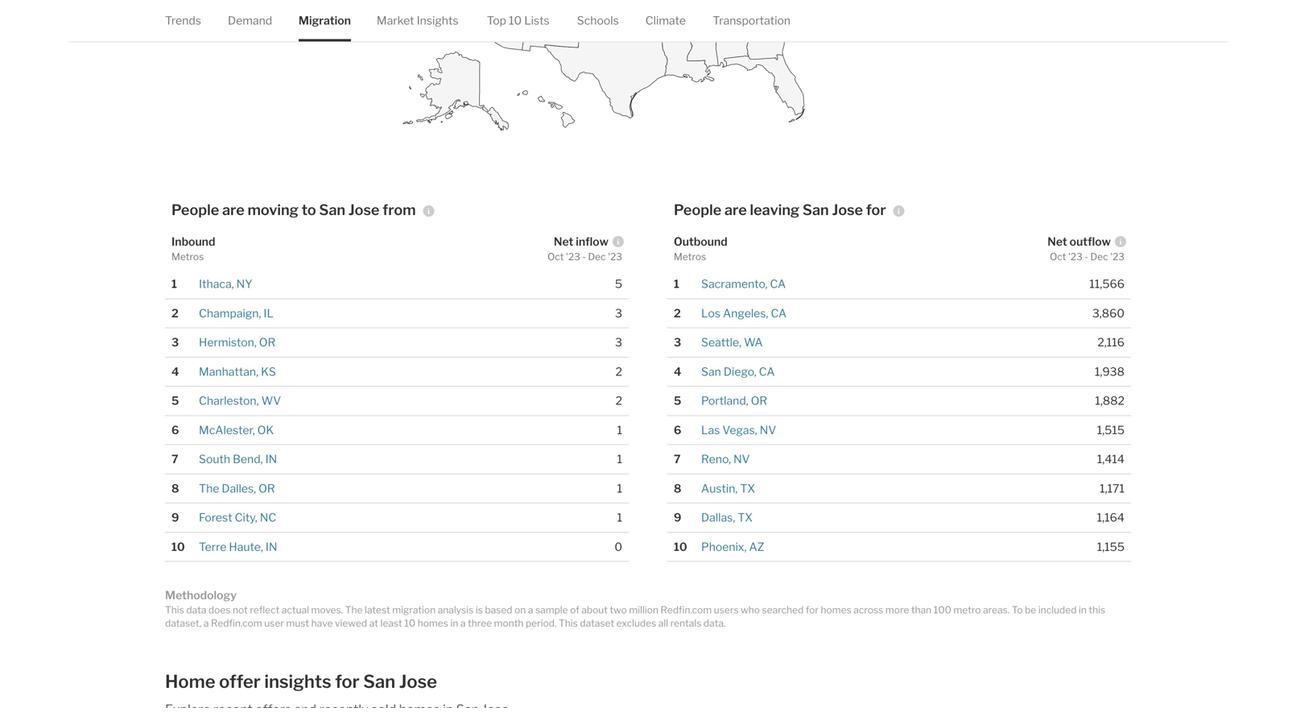 Task type: vqa. For each thing, say whether or not it's contained in the screenshot.


Task type: locate. For each thing, give the bounding box(es) containing it.
top 10 lists link
[[487, 0, 550, 41]]

net
[[554, 235, 574, 248], [1048, 235, 1068, 248]]

1,515
[[1098, 423, 1125, 437]]

- for people are moving to san jose from
[[583, 251, 586, 263]]

or right dalles,
[[259, 482, 275, 495]]

people
[[172, 201, 219, 219], [674, 201, 722, 219]]

metros down outbound
[[674, 251, 707, 263]]

methodology
[[165, 588, 237, 602]]

1 horizontal spatial the
[[345, 604, 363, 616]]

champaign,
[[199, 306, 261, 320]]

searched
[[762, 604, 804, 616]]

are for leaving
[[725, 201, 747, 219]]

8 left "austin,"
[[674, 482, 682, 495]]

1 4 from the left
[[172, 365, 179, 378]]

people up inbound
[[172, 201, 219, 219]]

are left leaving
[[725, 201, 747, 219]]

1 horizontal spatial people
[[674, 201, 722, 219]]

0 horizontal spatial 8
[[172, 482, 179, 495]]

dec for people are moving to san jose from
[[588, 251, 606, 263]]

1 horizontal spatial this
[[559, 617, 578, 629]]

in left the this
[[1079, 604, 1087, 616]]

must
[[286, 617, 309, 629]]

tx right dallas,
[[738, 511, 753, 524]]

homes down migration on the left bottom of page
[[418, 617, 449, 629]]

0 horizontal spatial people
[[172, 201, 219, 219]]

7 left reno, in the bottom right of the page
[[674, 452, 681, 466]]

8 left the dalles, or "link"
[[172, 482, 179, 495]]

6 left mcalester,
[[172, 423, 179, 437]]

2 horizontal spatial for
[[867, 201, 887, 219]]

10
[[509, 14, 522, 27], [172, 540, 185, 554], [674, 540, 688, 554], [405, 617, 416, 629]]

1 are from the left
[[222, 201, 245, 219]]

oct '23 - dec '23
[[548, 251, 623, 263], [1051, 251, 1125, 263]]

terre haute, in
[[199, 540, 278, 554]]

4
[[172, 365, 179, 378], [674, 365, 682, 378]]

11,566
[[1090, 277, 1125, 291]]

0 horizontal spatial 6
[[172, 423, 179, 437]]

tx right "austin,"
[[741, 482, 756, 495]]

0 horizontal spatial jose
[[349, 201, 380, 219]]

1 horizontal spatial for
[[806, 604, 819, 616]]

more
[[886, 604, 910, 616]]

austin, tx link
[[702, 482, 756, 495]]

oct '23 - dec '23 down net inflow at the left top of the page
[[548, 251, 623, 263]]

- down net inflow at the left top of the page
[[583, 251, 586, 263]]

1 metros from the left
[[172, 251, 204, 263]]

people are moving to san jose from
[[172, 201, 416, 219]]

0 horizontal spatial oct '23 - dec '23
[[548, 251, 623, 263]]

in right "haute,"
[[266, 540, 278, 554]]

5 for people are moving to san jose from
[[172, 394, 179, 408]]

sacramento, ca
[[702, 277, 786, 291]]

2 dec from the left
[[1091, 251, 1109, 263]]

mcalester, ok
[[199, 423, 274, 437]]

0 vertical spatial in
[[1079, 604, 1087, 616]]

or
[[259, 336, 276, 349], [751, 394, 768, 408], [259, 482, 275, 495]]

0 horizontal spatial -
[[583, 251, 586, 263]]

are
[[222, 201, 245, 219], [725, 201, 747, 219]]

tx for dallas, tx
[[738, 511, 753, 524]]

net outflow
[[1048, 235, 1112, 248]]

ny
[[237, 277, 253, 291]]

5
[[615, 277, 623, 291], [172, 394, 179, 408], [674, 394, 682, 408]]

1 - from the left
[[583, 251, 586, 263]]

phoenix,
[[702, 540, 747, 554]]

dec for people are leaving san jose for
[[1091, 251, 1109, 263]]

4 left the san diego, ca link
[[674, 365, 682, 378]]

nc
[[260, 511, 277, 524]]

ca for los angeles, ca
[[771, 306, 787, 320]]

diego,
[[724, 365, 757, 378]]

2 horizontal spatial jose
[[833, 201, 864, 219]]

1 vertical spatial ca
[[771, 306, 787, 320]]

jose right leaving
[[833, 201, 864, 219]]

'23 down inflow
[[608, 251, 623, 263]]

ca right sacramento,
[[770, 277, 786, 291]]

tx for austin, tx
[[741, 482, 756, 495]]

9 for people are leaving san jose for
[[674, 511, 682, 524]]

1 horizontal spatial homes
[[821, 604, 852, 616]]

1 oct from the left
[[548, 251, 564, 263]]

moving
[[248, 201, 299, 219]]

'23 down net outflow
[[1069, 251, 1083, 263]]

0 horizontal spatial 5
[[172, 394, 179, 408]]

or up ks
[[259, 336, 276, 349]]

ithaca, ny
[[199, 277, 253, 291]]

be
[[1026, 604, 1037, 616]]

inflow
[[576, 235, 609, 248]]

1 for the dalles, or
[[617, 482, 623, 495]]

4 left manhattan,
[[172, 365, 179, 378]]

4 for people are moving to san jose from
[[172, 365, 179, 378]]

3
[[615, 306, 623, 320], [172, 336, 179, 349], [615, 336, 623, 349], [674, 336, 682, 349]]

9 for people are moving to san jose from
[[172, 511, 179, 524]]

1 horizontal spatial nv
[[760, 423, 777, 437]]

1 horizontal spatial metros
[[674, 251, 707, 263]]

oct down net inflow at the left top of the page
[[548, 251, 564, 263]]

3 '23 from the left
[[1069, 251, 1083, 263]]

0 vertical spatial in
[[265, 452, 277, 466]]

forest city, nc
[[199, 511, 277, 524]]

from
[[383, 201, 416, 219]]

'23 up 11,566
[[1111, 251, 1125, 263]]

in down analysis
[[451, 617, 459, 629]]

0 horizontal spatial 9
[[172, 511, 179, 524]]

market insights link
[[377, 0, 459, 41]]

0 horizontal spatial this
[[165, 604, 184, 616]]

2 oct from the left
[[1051, 251, 1067, 263]]

2 metros from the left
[[674, 251, 707, 263]]

jose for home offer insights for san jose
[[399, 670, 437, 692]]

to
[[302, 201, 316, 219]]

7 for people are moving to san jose from
[[172, 452, 178, 466]]

las
[[702, 423, 720, 437]]

10 down migration on the left bottom of page
[[405, 617, 416, 629]]

- for people are leaving san jose for
[[1085, 251, 1089, 263]]

home offer insights for san jose
[[165, 670, 437, 692]]

1 8 from the left
[[172, 482, 179, 495]]

jose down least
[[399, 670, 437, 692]]

1 horizontal spatial oct
[[1051, 251, 1067, 263]]

6
[[172, 423, 179, 437], [674, 423, 682, 437]]

areas.
[[984, 604, 1010, 616]]

6 for people are leaving san jose for
[[674, 423, 682, 437]]

9
[[172, 511, 179, 524], [674, 511, 682, 524]]

1 6 from the left
[[172, 423, 179, 437]]

jose left from
[[349, 201, 380, 219]]

a
[[528, 604, 534, 616], [204, 617, 209, 629], [461, 617, 466, 629]]

seattle,
[[702, 336, 742, 349]]

ca right angeles,
[[771, 306, 787, 320]]

this down of
[[559, 617, 578, 629]]

5 for people are leaving san jose for
[[674, 394, 682, 408]]

dallas,
[[702, 511, 736, 524]]

1 horizontal spatial net
[[1048, 235, 1068, 248]]

are left moving at the left top of page
[[222, 201, 245, 219]]

2 net from the left
[[1048, 235, 1068, 248]]

0 horizontal spatial 7
[[172, 452, 178, 466]]

1 for mcalester, ok
[[617, 423, 623, 437]]

redfin.com up the rentals
[[661, 604, 712, 616]]

7 left south
[[172, 452, 178, 466]]

1 horizontal spatial oct '23 - dec '23
[[1051, 251, 1125, 263]]

metro
[[954, 604, 982, 616]]

1 vertical spatial in
[[266, 540, 278, 554]]

0 vertical spatial or
[[259, 336, 276, 349]]

in right 'bend,'
[[265, 452, 277, 466]]

than
[[912, 604, 932, 616]]

1 horizontal spatial -
[[1085, 251, 1089, 263]]

10 right top
[[509, 14, 522, 27]]

2 vertical spatial ca
[[759, 365, 775, 378]]

0 horizontal spatial net
[[554, 235, 574, 248]]

dataset
[[580, 617, 615, 629]]

9 left dallas,
[[674, 511, 682, 524]]

dec
[[588, 251, 606, 263], [1091, 251, 1109, 263]]

1 horizontal spatial redfin.com
[[661, 604, 712, 616]]

1 vertical spatial or
[[751, 394, 768, 408]]

6 left the las
[[674, 423, 682, 437]]

10 left phoenix,
[[674, 540, 688, 554]]

manhattan,
[[199, 365, 259, 378]]

2 4 from the left
[[674, 365, 682, 378]]

1 vertical spatial the
[[345, 604, 363, 616]]

'23 down net inflow at the left top of the page
[[566, 251, 581, 263]]

1 vertical spatial in
[[451, 617, 459, 629]]

9 left "forest"
[[172, 511, 179, 524]]

1 net from the left
[[554, 235, 574, 248]]

market insights
[[377, 14, 459, 27]]

this up dataset,
[[165, 604, 184, 616]]

south bend, in
[[199, 452, 277, 466]]

1 horizontal spatial 9
[[674, 511, 682, 524]]

1,414
[[1098, 452, 1125, 466]]

1 vertical spatial for
[[806, 604, 819, 616]]

a down data
[[204, 617, 209, 629]]

oct '23 - dec '23 down outflow
[[1051, 251, 1125, 263]]

1 horizontal spatial 8
[[674, 482, 682, 495]]

forest city, nc link
[[199, 511, 277, 524]]

or right portland,
[[751, 394, 768, 408]]

1 9 from the left
[[172, 511, 179, 524]]

2 '23 from the left
[[608, 251, 623, 263]]

hermiston,
[[199, 336, 257, 349]]

nv right vegas,
[[760, 423, 777, 437]]

ca
[[770, 277, 786, 291], [771, 306, 787, 320], [759, 365, 775, 378]]

dec down inflow
[[588, 251, 606, 263]]

homes left 'across'
[[821, 604, 852, 616]]

san
[[319, 201, 346, 219], [803, 201, 829, 219], [702, 365, 722, 378], [364, 670, 396, 692]]

viewed
[[335, 617, 367, 629]]

redfin.com
[[661, 604, 712, 616], [211, 617, 262, 629]]

the up viewed
[[345, 604, 363, 616]]

transportation link
[[713, 0, 791, 41]]

0 vertical spatial redfin.com
[[661, 604, 712, 616]]

net for people are leaving san jose for
[[1048, 235, 1068, 248]]

2,116
[[1098, 336, 1125, 349]]

period.
[[526, 617, 557, 629]]

2 horizontal spatial 5
[[674, 394, 682, 408]]

analysis
[[438, 604, 474, 616]]

1 oct '23 - dec '23 from the left
[[548, 251, 623, 263]]

homes
[[821, 604, 852, 616], [418, 617, 449, 629]]

0 vertical spatial homes
[[821, 604, 852, 616]]

2 6 from the left
[[674, 423, 682, 437]]

0 vertical spatial for
[[867, 201, 887, 219]]

1 horizontal spatial in
[[1079, 604, 1087, 616]]

2 7 from the left
[[674, 452, 681, 466]]

three
[[468, 617, 492, 629]]

san right leaving
[[803, 201, 829, 219]]

0 horizontal spatial are
[[222, 201, 245, 219]]

migration
[[299, 14, 351, 27]]

1 horizontal spatial 7
[[674, 452, 681, 466]]

charleston, wv
[[199, 394, 281, 408]]

1 vertical spatial redfin.com
[[211, 617, 262, 629]]

0 horizontal spatial metros
[[172, 251, 204, 263]]

1 horizontal spatial 6
[[674, 423, 682, 437]]

who
[[741, 604, 760, 616]]

net left inflow
[[554, 235, 574, 248]]

1 vertical spatial homes
[[418, 617, 449, 629]]

net left outflow
[[1048, 235, 1068, 248]]

tx
[[741, 482, 756, 495], [738, 511, 753, 524]]

a right the on
[[528, 604, 534, 616]]

1 vertical spatial this
[[559, 617, 578, 629]]

2 8 from the left
[[674, 482, 682, 495]]

1 people from the left
[[172, 201, 219, 219]]

nv right reno, in the bottom right of the page
[[734, 452, 750, 466]]

1 horizontal spatial 4
[[674, 365, 682, 378]]

0 horizontal spatial dec
[[588, 251, 606, 263]]

rentals
[[671, 617, 702, 629]]

1 horizontal spatial jose
[[399, 670, 437, 692]]

the down south
[[199, 482, 219, 495]]

2 people from the left
[[674, 201, 722, 219]]

bend,
[[233, 452, 263, 466]]

3,860
[[1093, 306, 1125, 320]]

1 horizontal spatial 5
[[615, 277, 623, 291]]

1 dec from the left
[[588, 251, 606, 263]]

transportation
[[713, 14, 791, 27]]

people up outbound
[[674, 201, 722, 219]]

1 horizontal spatial are
[[725, 201, 747, 219]]

0 horizontal spatial oct
[[548, 251, 564, 263]]

top
[[487, 14, 507, 27]]

2 oct '23 - dec '23 from the left
[[1051, 251, 1125, 263]]

0 horizontal spatial the
[[199, 482, 219, 495]]

0 vertical spatial tx
[[741, 482, 756, 495]]

this
[[165, 604, 184, 616], [559, 617, 578, 629]]

ca right diego,
[[759, 365, 775, 378]]

based
[[485, 604, 513, 616]]

1 vertical spatial tx
[[738, 511, 753, 524]]

- down outflow
[[1085, 251, 1089, 263]]

2 - from the left
[[1085, 251, 1089, 263]]

oct down net outflow
[[1051, 251, 1067, 263]]

1 in from the top
[[265, 452, 277, 466]]

metros for people are moving to san jose from
[[172, 251, 204, 263]]

1 horizontal spatial dec
[[1091, 251, 1109, 263]]

0 horizontal spatial for
[[335, 670, 360, 692]]

2 in from the top
[[266, 540, 278, 554]]

1 7 from the left
[[172, 452, 178, 466]]

2 are from the left
[[725, 201, 747, 219]]

redfin.com down not
[[211, 617, 262, 629]]

market
[[377, 14, 415, 27]]

sample
[[536, 604, 568, 616]]

0 horizontal spatial in
[[451, 617, 459, 629]]

2 9 from the left
[[674, 511, 682, 524]]

dec down outflow
[[1091, 251, 1109, 263]]

0 horizontal spatial nv
[[734, 452, 750, 466]]

0 horizontal spatial 4
[[172, 365, 179, 378]]

ca for san diego, ca
[[759, 365, 775, 378]]

a down analysis
[[461, 617, 466, 629]]

0 horizontal spatial redfin.com
[[211, 617, 262, 629]]

phoenix, az
[[702, 540, 765, 554]]

san diego, ca
[[702, 365, 775, 378]]

are for moving
[[222, 201, 245, 219]]

champaign, il
[[199, 306, 274, 320]]

metros down inbound
[[172, 251, 204, 263]]



Task type: describe. For each thing, give the bounding box(es) containing it.
people for people are moving to san jose from
[[172, 201, 219, 219]]

0 horizontal spatial homes
[[418, 617, 449, 629]]

lists
[[525, 14, 550, 27]]

1,164
[[1098, 511, 1125, 524]]

ithaca, ny link
[[199, 277, 253, 291]]

month
[[494, 617, 524, 629]]

the inside "methodology this data does not reflect actual moves. the latest migration analysis is based on a sample of about two million redfin.com users who searched for homes across more than 100 metro areas. to be included in this dataset, a redfin.com user must have viewed at least 10 homes in a three month period. this dataset excludes all rentals data."
[[345, 604, 363, 616]]

demand
[[228, 14, 272, 27]]

sacramento, ca link
[[702, 277, 786, 291]]

in for south bend, in
[[265, 452, 277, 466]]

user
[[264, 617, 284, 629]]

all
[[659, 617, 669, 629]]

climate link
[[646, 0, 686, 41]]

dalles,
[[222, 482, 256, 495]]

san down "at"
[[364, 670, 396, 692]]

net inflow
[[554, 235, 609, 248]]

hermiston, or link
[[199, 336, 276, 349]]

oct for people are moving to san jose from
[[548, 251, 564, 263]]

vegas,
[[723, 423, 758, 437]]

4 '23 from the left
[[1111, 251, 1125, 263]]

of
[[570, 604, 580, 616]]

migration link
[[299, 0, 351, 41]]

7 for people are leaving san jose for
[[674, 452, 681, 466]]

10 inside "methodology this data does not reflect actual moves. the latest migration analysis is based on a sample of about two million redfin.com users who searched for homes across more than 100 metro areas. to be included in this dataset, a redfin.com user must have viewed at least 10 homes in a three month period. this dataset excludes all rentals data."
[[405, 617, 416, 629]]

demand link
[[228, 0, 272, 41]]

0 vertical spatial this
[[165, 604, 184, 616]]

1 horizontal spatial a
[[461, 617, 466, 629]]

have
[[311, 617, 333, 629]]

people for people are leaving san jose for
[[674, 201, 722, 219]]

the dalles, or link
[[199, 482, 275, 495]]

ks
[[261, 365, 276, 378]]

sacramento,
[[702, 277, 768, 291]]

il
[[264, 306, 274, 320]]

los angeles, ca
[[702, 306, 787, 320]]

6 for people are moving to san jose from
[[172, 423, 179, 437]]

reflect
[[250, 604, 280, 616]]

across
[[854, 604, 884, 616]]

san left diego,
[[702, 365, 722, 378]]

seattle, wa link
[[702, 336, 763, 349]]

south bend, in link
[[199, 452, 277, 466]]

dallas, tx link
[[702, 511, 753, 524]]

jose for people are moving to san jose from
[[349, 201, 380, 219]]

los
[[702, 306, 721, 320]]

1,171
[[1100, 482, 1125, 495]]

portland, or
[[702, 394, 768, 408]]

2 vertical spatial for
[[335, 670, 360, 692]]

moves.
[[311, 604, 343, 616]]

0 horizontal spatial a
[[204, 617, 209, 629]]

in for terre haute, in
[[266, 540, 278, 554]]

not
[[233, 604, 248, 616]]

portland,
[[702, 394, 749, 408]]

top 10 lists
[[487, 14, 550, 27]]

terre haute, in link
[[199, 540, 278, 554]]

metros for people are leaving san jose for
[[674, 251, 707, 263]]

oct '23 - dec '23 for people are leaving san jose for
[[1051, 251, 1125, 263]]

charleston,
[[199, 394, 259, 408]]

users
[[714, 604, 739, 616]]

10 left terre at the left bottom
[[172, 540, 185, 554]]

does
[[209, 604, 231, 616]]

champaign, il link
[[199, 306, 274, 320]]

reno,
[[702, 452, 731, 466]]

latest
[[365, 604, 390, 616]]

1 for forest city, nc
[[617, 511, 623, 524]]

million
[[629, 604, 659, 616]]

0 vertical spatial ca
[[770, 277, 786, 291]]

data
[[186, 604, 206, 616]]

included
[[1039, 604, 1077, 616]]

for inside "methodology this data does not reflect actual moves. the latest migration analysis is based on a sample of about two million redfin.com users who searched for homes across more than 100 metro areas. to be included in this dataset, a redfin.com user must have viewed at least 10 homes in a three month period. this dataset excludes all rentals data."
[[806, 604, 819, 616]]

hermiston, or
[[199, 336, 276, 349]]

las vegas, nv
[[702, 423, 777, 437]]

az
[[750, 540, 765, 554]]

manhattan, ks link
[[199, 365, 276, 378]]

1 for south bend, in
[[617, 452, 623, 466]]

two
[[610, 604, 627, 616]]

1,938
[[1096, 365, 1125, 378]]

ithaca,
[[199, 277, 234, 291]]

san right to
[[319, 201, 346, 219]]

about
[[582, 604, 608, 616]]

8 for people are leaving san jose for
[[674, 482, 682, 495]]

100
[[934, 604, 952, 616]]

city,
[[235, 511, 258, 524]]

2 vertical spatial or
[[259, 482, 275, 495]]

1,882
[[1096, 394, 1125, 408]]

dallas, tx
[[702, 511, 753, 524]]

is
[[476, 604, 483, 616]]

mcalester,
[[199, 423, 255, 437]]

8 for people are moving to san jose from
[[172, 482, 179, 495]]

offer
[[219, 670, 261, 692]]

1 vertical spatial nv
[[734, 452, 750, 466]]

home
[[165, 670, 216, 692]]

data.
[[704, 617, 726, 629]]

oct for people are leaving san jose for
[[1051, 251, 1067, 263]]

or for hermiston, or
[[259, 336, 276, 349]]

reno, nv
[[702, 452, 750, 466]]

insights
[[265, 670, 332, 692]]

1,155
[[1098, 540, 1125, 554]]

mcalester, ok link
[[199, 423, 274, 437]]

methodology this data does not reflect actual moves. the latest migration analysis is based on a sample of about two million redfin.com users who searched for homes across more than 100 metro areas. to be included in this dataset, a redfin.com user must have viewed at least 10 homes in a three month period. this dataset excludes all rentals data.
[[165, 588, 1106, 629]]

inbound
[[172, 235, 215, 248]]

the dalles, or
[[199, 482, 275, 495]]

or for portland, or
[[751, 394, 768, 408]]

1 '23 from the left
[[566, 251, 581, 263]]

manhattan, ks
[[199, 365, 276, 378]]

las vegas, nv link
[[702, 423, 777, 437]]

schools link
[[577, 0, 619, 41]]

to
[[1012, 604, 1023, 616]]

forest
[[199, 511, 233, 524]]

4 for people are leaving san jose for
[[674, 365, 682, 378]]

actual
[[282, 604, 309, 616]]

0 vertical spatial nv
[[760, 423, 777, 437]]

0 vertical spatial the
[[199, 482, 219, 495]]

oct '23 - dec '23 for people are moving to san jose from
[[548, 251, 623, 263]]

2 horizontal spatial a
[[528, 604, 534, 616]]

net for people are moving to san jose from
[[554, 235, 574, 248]]

least
[[381, 617, 403, 629]]



